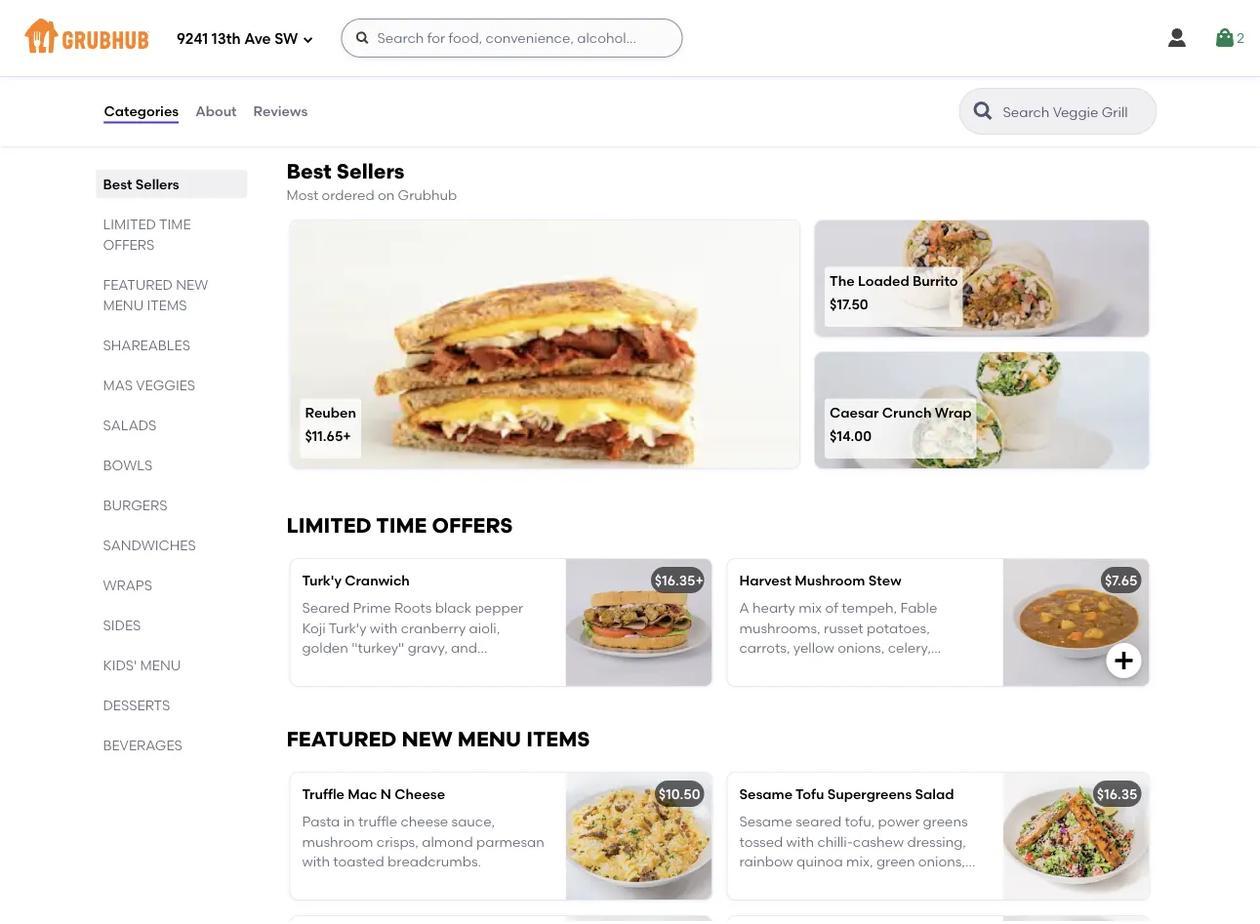 Task type: describe. For each thing, give the bounding box(es) containing it.
grilled
[[302, 679, 343, 696]]

potatoes,
[[867, 620, 930, 636]]

burgers tab
[[103, 495, 240, 515]]

reuben $11.65 +
[[305, 404, 356, 444]]

categories
[[104, 103, 179, 119]]

9241 13th ave sw
[[177, 30, 298, 48]]

limited time offers inside limited time offers tab
[[103, 216, 191, 253]]

fable
[[901, 600, 937, 617]]

bowls tab
[[103, 455, 240, 475]]

featured new menu items tab
[[103, 274, 240, 315]]

sesame seared tofu, power greens tossed with chilli-cashew dressing, rainbow quinoa mix, green onions, tuxedo sesame seeds.
[[739, 814, 968, 890]]

supergreens
[[828, 786, 912, 803]]

1 vertical spatial cranberry
[[383, 659, 448, 676]]

sellers for best sellers most ordered on grubhub
[[337, 159, 405, 184]]

mix
[[799, 600, 822, 617]]

roots
[[394, 600, 432, 617]]

seared
[[302, 600, 350, 617]]

best for best sellers most ordered on grubhub
[[287, 159, 332, 184]]

mushrooms,
[[739, 620, 821, 636]]

2 vertical spatial menu
[[458, 727, 521, 752]]

sandwiches tab
[[103, 535, 240, 555]]

limited inside tab
[[103, 216, 156, 232]]

about button
[[194, 76, 238, 146]]

rosemary,
[[739, 659, 805, 676]]

sides tab
[[103, 615, 240, 635]]

green
[[877, 853, 915, 870]]

sesame tofu supergreens salad
[[739, 786, 954, 803]]

salads tab
[[103, 415, 240, 435]]

"turkey"
[[352, 640, 404, 656]]

harvest mushroom stew
[[739, 572, 902, 589]]

homemade
[[302, 659, 380, 676]]

best sellers most ordered on grubhub
[[287, 159, 457, 203]]

offers inside tab
[[103, 236, 154, 253]]

menu inside kids' menu tab
[[140, 657, 181, 674]]

$11.65
[[305, 427, 343, 444]]

burrito
[[913, 273, 958, 289]]

$10.50
[[659, 786, 700, 803]]

about
[[195, 103, 237, 119]]

most
[[287, 187, 318, 203]]

$17.50
[[830, 296, 868, 312]]

sw
[[274, 30, 298, 48]]

caesar crunch salad image
[[566, 916, 712, 922]]

golden
[[302, 640, 348, 656]]

sesame tofu supergreens salad image
[[1003, 773, 1149, 900]]

mas
[[103, 377, 133, 393]]

ranchero fiesta bowl image
[[1003, 916, 1149, 922]]

$7.65
[[1105, 572, 1138, 589]]

turk'y inside "seared prime roots black pepper koji turk'y with cranberry aioli, golden "turkey" gravy, and homemade cranberry stuffing on grilled sourdough bread"
[[329, 620, 367, 636]]

kids'
[[103, 657, 137, 674]]

a hearty mix of tempeh, fable mushrooms, russet potatoes, carrots, yellow onions, celery, rosemary, and thyme
[[739, 600, 937, 676]]

Search Veggie Grill search field
[[1001, 102, 1150, 121]]

loaded
[[858, 273, 909, 289]]

featured inside the featured new menu items
[[103, 276, 173, 293]]

caesar crunch wrap $14.00
[[830, 404, 972, 444]]

thyme
[[838, 659, 880, 676]]

dressing,
[[907, 834, 966, 850]]

shareables
[[103, 337, 190, 353]]

1 horizontal spatial offers
[[432, 513, 513, 538]]

sesame
[[789, 873, 840, 890]]

stuffing
[[451, 659, 501, 676]]

desserts
[[103, 697, 170, 714]]

crunch
[[882, 404, 932, 421]]

+ inside reuben $11.65 +
[[343, 427, 351, 444]]

new inside tab
[[176, 276, 208, 293]]

1 horizontal spatial new
[[402, 727, 453, 752]]

limited time offers tab
[[103, 214, 240, 255]]

1 vertical spatial +
[[696, 572, 704, 589]]

kids' menu tab
[[103, 655, 240, 676]]

reviews
[[253, 103, 308, 119]]

wraps tab
[[103, 575, 240, 595]]

seared prime roots black pepper koji turk'y with cranberry aioli, golden "turkey" gravy, and homemade cranberry stuffing on grilled sourdough bread
[[302, 600, 523, 696]]

harvest
[[739, 572, 792, 589]]

greens
[[923, 814, 968, 830]]

toasted
[[333, 853, 384, 870]]

and inside a hearty mix of tempeh, fable mushrooms, russet potatoes, carrots, yellow onions, celery, rosemary, and thyme
[[808, 659, 834, 676]]

gravy,
[[408, 640, 448, 656]]

wrap
[[935, 404, 972, 421]]

almond
[[422, 834, 473, 850]]

burgers
[[103, 497, 167, 513]]

1 vertical spatial items
[[526, 727, 590, 752]]

0 vertical spatial cranberry
[[401, 620, 466, 636]]

carrots,
[[739, 640, 790, 656]]

grubhub
[[398, 187, 457, 203]]

1 vertical spatial limited time offers
[[287, 513, 513, 538]]

cheese
[[395, 786, 445, 803]]

of
[[825, 600, 839, 617]]

1 horizontal spatial time
[[376, 513, 427, 538]]

tempeh,
[[842, 600, 897, 617]]

with inside sesame seared tofu, power greens tossed with chilli-cashew dressing, rainbow quinoa mix, green onions, tuxedo sesame seeds.
[[786, 834, 814, 850]]

0 horizontal spatial svg image
[[302, 34, 314, 45]]

salad
[[915, 786, 954, 803]]

breadcrumbs.
[[388, 853, 481, 870]]

items inside tab
[[147, 297, 187, 313]]

bowls
[[103, 457, 153, 473]]

mac
[[348, 786, 377, 803]]

tofu
[[796, 786, 824, 803]]

aioli,
[[469, 620, 500, 636]]

on inside "seared prime roots black pepper koji turk'y with cranberry aioli, golden "turkey" gravy, and homemade cranberry stuffing on grilled sourdough bread"
[[504, 659, 521, 676]]

$1.99
[[433, 33, 464, 50]]

the
[[830, 273, 855, 289]]

caesar
[[830, 404, 879, 421]]

svg image inside 2 button
[[1214, 26, 1237, 50]]

9241
[[177, 30, 208, 48]]

1 vertical spatial limited
[[287, 513, 372, 538]]

mas veggies tab
[[103, 375, 240, 395]]

1 horizontal spatial featured
[[287, 727, 397, 752]]



Task type: vqa. For each thing, say whether or not it's contained in the screenshot.
(53) at the left of the page
no



Task type: locate. For each thing, give the bounding box(es) containing it.
0 horizontal spatial offers
[[103, 236, 154, 253]]

time down best sellers tab
[[159, 216, 191, 232]]

truffle
[[302, 786, 345, 803]]

1 vertical spatial onions,
[[918, 853, 965, 870]]

with
[[370, 620, 398, 636], [786, 834, 814, 850], [302, 853, 330, 870]]

turk'y up seared
[[302, 572, 342, 589]]

mushroom
[[795, 572, 865, 589]]

on right stuffing
[[504, 659, 521, 676]]

0 vertical spatial $16.35
[[655, 572, 696, 589]]

0 vertical spatial items
[[147, 297, 187, 313]]

0 vertical spatial limited time offers
[[103, 216, 191, 253]]

categories button
[[103, 76, 180, 146]]

1 vertical spatial with
[[786, 834, 814, 850]]

0 vertical spatial turk'y
[[302, 572, 342, 589]]

0 vertical spatial menu
[[103, 297, 144, 313]]

0 horizontal spatial featured
[[103, 276, 173, 293]]

salads
[[103, 417, 157, 433]]

beverages
[[103, 737, 182, 754]]

$1.99 delivery
[[433, 33, 519, 50]]

offers
[[103, 236, 154, 253], [432, 513, 513, 538]]

limited up turk'y cranwich
[[287, 513, 372, 538]]

1 horizontal spatial on
[[504, 659, 521, 676]]

limited time offers
[[103, 216, 191, 253], [287, 513, 513, 538]]

svg image
[[1214, 26, 1237, 50], [355, 30, 370, 46], [1112, 649, 1136, 672]]

sesame up tossed in the bottom of the page
[[739, 814, 793, 830]]

and down yellow
[[808, 659, 834, 676]]

sauce,
[[451, 814, 495, 830]]

hearty
[[753, 600, 795, 617]]

0 horizontal spatial with
[[302, 853, 330, 870]]

1 sesame from the top
[[739, 786, 793, 803]]

1 horizontal spatial best
[[287, 159, 332, 184]]

search icon image
[[972, 100, 995, 123]]

featured new menu items up shareables
[[103, 276, 208, 313]]

offers up black
[[432, 513, 513, 538]]

new down bread
[[402, 727, 453, 752]]

0 vertical spatial onions,
[[838, 640, 885, 656]]

sesame left tofu on the right of page
[[739, 786, 793, 803]]

1 horizontal spatial and
[[808, 659, 834, 676]]

a
[[739, 600, 749, 617]]

1 horizontal spatial +
[[696, 572, 704, 589]]

onions,
[[838, 640, 885, 656], [918, 853, 965, 870]]

featured down grilled
[[287, 727, 397, 752]]

onions, down dressing, at the right of the page
[[918, 853, 965, 870]]

limited
[[103, 216, 156, 232], [287, 513, 372, 538]]

and
[[451, 640, 477, 656], [808, 659, 834, 676]]

0 horizontal spatial onions,
[[838, 640, 885, 656]]

0 vertical spatial on
[[378, 187, 395, 203]]

new down limited time offers tab
[[176, 276, 208, 293]]

featured down limited time offers tab
[[103, 276, 173, 293]]

pasta in truffle cheese sauce, mushroom crisps, almond parmesan with toasted breadcrumbs.
[[302, 814, 544, 870]]

svg image left 2 button
[[1166, 26, 1189, 50]]

sourdough
[[346, 679, 418, 696]]

cashew
[[853, 834, 904, 850]]

1 horizontal spatial items
[[526, 727, 590, 752]]

cranberry
[[401, 620, 466, 636], [383, 659, 448, 676]]

reviews button
[[252, 76, 309, 146]]

ave
[[244, 30, 271, 48]]

$16.35 for $16.35 +
[[655, 572, 696, 589]]

turk'y cranwich image
[[566, 559, 712, 686]]

2 vertical spatial with
[[302, 853, 330, 870]]

1 vertical spatial new
[[402, 727, 453, 752]]

celery,
[[888, 640, 931, 656]]

black
[[435, 600, 472, 617]]

0 vertical spatial featured
[[103, 276, 173, 293]]

sellers up the ordered
[[337, 159, 405, 184]]

in
[[343, 814, 355, 830]]

0 horizontal spatial $16.35
[[655, 572, 696, 589]]

power
[[878, 814, 920, 830]]

0 vertical spatial offers
[[103, 236, 154, 253]]

kids' menu
[[103, 657, 181, 674]]

chilli-
[[817, 834, 853, 850]]

2 sesame from the top
[[739, 814, 793, 830]]

0 horizontal spatial new
[[176, 276, 208, 293]]

1 vertical spatial menu
[[140, 657, 181, 674]]

+ down reuben
[[343, 427, 351, 444]]

menu inside featured new menu items tab
[[103, 297, 144, 313]]

sellers
[[337, 159, 405, 184], [135, 176, 179, 192]]

0 vertical spatial sesame
[[739, 786, 793, 803]]

sesame inside sesame seared tofu, power greens tossed with chilli-cashew dressing, rainbow quinoa mix, green onions, tuxedo sesame seeds.
[[739, 814, 793, 830]]

with down seared on the bottom of the page
[[786, 834, 814, 850]]

wraps
[[103, 577, 152, 594]]

limited time offers down the best sellers
[[103, 216, 191, 253]]

best up most
[[287, 159, 332, 184]]

1 horizontal spatial $16.35
[[1097, 786, 1138, 803]]

sides
[[103, 617, 141, 634]]

0 horizontal spatial featured new menu items
[[103, 276, 208, 313]]

sellers inside best sellers tab
[[135, 176, 179, 192]]

mas veggies
[[103, 377, 195, 393]]

on
[[378, 187, 395, 203], [504, 659, 521, 676]]

sellers up limited time offers tab
[[135, 176, 179, 192]]

menu right kids'
[[140, 657, 181, 674]]

1 vertical spatial turk'y
[[329, 620, 367, 636]]

0 horizontal spatial limited
[[103, 216, 156, 232]]

1 horizontal spatial sellers
[[337, 159, 405, 184]]

time inside tab
[[159, 216, 191, 232]]

0 vertical spatial limited
[[103, 216, 156, 232]]

sandwiches
[[103, 537, 196, 553]]

main navigation navigation
[[0, 0, 1260, 76]]

menu down bread
[[458, 727, 521, 752]]

truffle mac n cheese image
[[566, 773, 712, 900]]

truffle mac n cheese
[[302, 786, 445, 803]]

menu up shareables
[[103, 297, 144, 313]]

delivery
[[467, 33, 519, 50]]

13th
[[212, 30, 241, 48]]

stew
[[869, 572, 902, 589]]

best
[[287, 159, 332, 184], [103, 176, 132, 192]]

best sellers tab
[[103, 174, 240, 194]]

1 vertical spatial offers
[[432, 513, 513, 538]]

best inside tab
[[103, 176, 132, 192]]

best inside best sellers most ordered on grubhub
[[287, 159, 332, 184]]

seared
[[796, 814, 842, 830]]

1 horizontal spatial limited time offers
[[287, 513, 513, 538]]

on inside best sellers most ordered on grubhub
[[378, 187, 395, 203]]

0 horizontal spatial and
[[451, 640, 477, 656]]

tossed
[[739, 834, 783, 850]]

sesame for sesame tofu supergreens salad
[[739, 786, 793, 803]]

reuben
[[305, 404, 356, 421]]

1 horizontal spatial with
[[370, 620, 398, 636]]

0 vertical spatial and
[[451, 640, 477, 656]]

sesame for sesame seared tofu, power greens tossed with chilli-cashew dressing, rainbow quinoa mix, green onions, tuxedo sesame seeds.
[[739, 814, 793, 830]]

ordered
[[322, 187, 374, 203]]

1 horizontal spatial onions,
[[918, 853, 965, 870]]

on right the ordered
[[378, 187, 395, 203]]

$16.35 for $16.35
[[1097, 786, 1138, 803]]

desserts tab
[[103, 695, 240, 716]]

sellers inside best sellers most ordered on grubhub
[[337, 159, 405, 184]]

veggies
[[136, 377, 195, 393]]

Search for food, convenience, alcohol... search field
[[341, 19, 683, 58]]

0 horizontal spatial svg image
[[355, 30, 370, 46]]

koji
[[302, 620, 326, 636]]

onions, inside a hearty mix of tempeh, fable mushrooms, russet potatoes, carrots, yellow onions, celery, rosemary, and thyme
[[838, 640, 885, 656]]

mushroom
[[302, 834, 373, 850]]

1 horizontal spatial featured new menu items
[[287, 727, 590, 752]]

2
[[1237, 30, 1245, 46]]

onions, inside sesame seared tofu, power greens tossed with chilli-cashew dressing, rainbow quinoa mix, green onions, tuxedo sesame seeds.
[[918, 853, 965, 870]]

featured new menu items down bread
[[287, 727, 590, 752]]

tofu,
[[845, 814, 875, 830]]

menu
[[103, 297, 144, 313], [140, 657, 181, 674], [458, 727, 521, 752]]

0 horizontal spatial limited time offers
[[103, 216, 191, 253]]

n
[[381, 786, 391, 803]]

cranberry up the gravy,
[[401, 620, 466, 636]]

limited down the best sellers
[[103, 216, 156, 232]]

svg image right sw at the left top of the page
[[302, 34, 314, 45]]

pepper
[[475, 600, 523, 617]]

0 horizontal spatial +
[[343, 427, 351, 444]]

limited time offers up cranwich
[[287, 513, 513, 538]]

1 horizontal spatial svg image
[[1166, 26, 1189, 50]]

0 horizontal spatial sellers
[[135, 176, 179, 192]]

sellers for best sellers
[[135, 176, 179, 192]]

time up cranwich
[[376, 513, 427, 538]]

with up the "turkey"
[[370, 620, 398, 636]]

new
[[176, 276, 208, 293], [402, 727, 453, 752]]

sesame
[[739, 786, 793, 803], [739, 814, 793, 830]]

1 vertical spatial sesame
[[739, 814, 793, 830]]

0 vertical spatial time
[[159, 216, 191, 232]]

2 horizontal spatial with
[[786, 834, 814, 850]]

mix,
[[846, 853, 873, 870]]

0 horizontal spatial items
[[147, 297, 187, 313]]

beverages tab
[[103, 735, 240, 756]]

1 vertical spatial and
[[808, 659, 834, 676]]

pasta
[[302, 814, 340, 830]]

the loaded burrito $17.50
[[830, 273, 958, 312]]

+
[[343, 427, 351, 444], [696, 572, 704, 589]]

onions, up thyme
[[838, 640, 885, 656]]

truffle
[[358, 814, 397, 830]]

0 horizontal spatial time
[[159, 216, 191, 232]]

1 vertical spatial time
[[376, 513, 427, 538]]

0 horizontal spatial on
[[378, 187, 395, 203]]

1 horizontal spatial svg image
[[1112, 649, 1136, 672]]

1 vertical spatial $16.35
[[1097, 786, 1138, 803]]

1 vertical spatial on
[[504, 659, 521, 676]]

2 horizontal spatial svg image
[[1214, 26, 1237, 50]]

bread
[[421, 679, 461, 696]]

1 vertical spatial featured
[[287, 727, 397, 752]]

shareables tab
[[103, 335, 240, 355]]

best up limited time offers tab
[[103, 176, 132, 192]]

0 vertical spatial with
[[370, 620, 398, 636]]

0 horizontal spatial best
[[103, 176, 132, 192]]

turk'y down seared
[[329, 620, 367, 636]]

harvest mushroom stew image
[[1003, 559, 1149, 686]]

1 horizontal spatial limited
[[287, 513, 372, 538]]

cranwich
[[345, 572, 410, 589]]

parmesan
[[476, 834, 544, 850]]

+ left "harvest"
[[696, 572, 704, 589]]

featured new menu items inside featured new menu items tab
[[103, 276, 208, 313]]

offers down the best sellers
[[103, 236, 154, 253]]

$14.00
[[830, 427, 872, 444]]

and up stuffing
[[451, 640, 477, 656]]

best for best sellers
[[103, 176, 132, 192]]

cheese
[[401, 814, 448, 830]]

0 vertical spatial new
[[176, 276, 208, 293]]

0 vertical spatial featured new menu items
[[103, 276, 208, 313]]

russet
[[824, 620, 864, 636]]

cranberry down the gravy,
[[383, 659, 448, 676]]

crisps,
[[377, 834, 419, 850]]

items
[[147, 297, 187, 313], [526, 727, 590, 752]]

and inside "seared prime roots black pepper koji turk'y with cranberry aioli, golden "turkey" gravy, and homemade cranberry stuffing on grilled sourdough bread"
[[451, 640, 477, 656]]

rainbow
[[739, 853, 793, 870]]

with inside the pasta in truffle cheese sauce, mushroom crisps, almond parmesan with toasted breadcrumbs.
[[302, 853, 330, 870]]

1 vertical spatial featured new menu items
[[287, 727, 590, 752]]

svg image
[[1166, 26, 1189, 50], [302, 34, 314, 45]]

turk'y cranwich
[[302, 572, 410, 589]]

with inside "seared prime roots black pepper koji turk'y with cranberry aioli, golden "turkey" gravy, and homemade cranberry stuffing on grilled sourdough bread"
[[370, 620, 398, 636]]

0 vertical spatial +
[[343, 427, 351, 444]]

with down mushroom
[[302, 853, 330, 870]]



